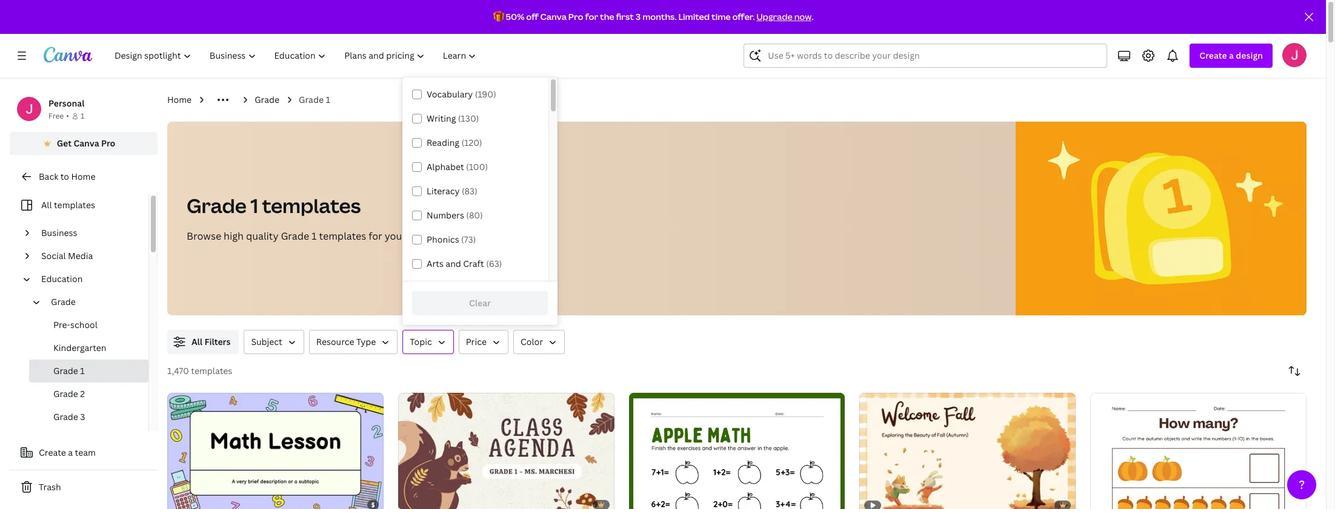 Task type: describe. For each thing, give the bounding box(es) containing it.
templates down back to home
[[54, 199, 95, 211]]

browse
[[187, 230, 221, 243]]

the
[[600, 11, 614, 22]]

high
[[224, 230, 244, 243]]

1 vertical spatial design
[[431, 230, 462, 243]]

(83)
[[462, 185, 477, 197]]

first
[[616, 11, 634, 22]]

green fun apple math worksheet image
[[629, 394, 845, 510]]

pro inside get canva pro button
[[101, 138, 115, 149]]

create for create a design
[[1200, 50, 1227, 61]]

upgrade now button
[[757, 11, 812, 22]]

education
[[41, 273, 83, 285]]

create a design
[[1200, 50, 1263, 61]]

all templates
[[41, 199, 95, 211]]

pre-school
[[53, 319, 98, 331]]

1 vertical spatial grade 1
[[53, 366, 85, 377]]

alphabet
[[427, 161, 464, 173]]

🎁 50% off canva pro for the first 3 months. limited time offer. upgrade now .
[[493, 11, 814, 22]]

0 vertical spatial grade 1
[[299, 94, 330, 105]]

social media
[[41, 250, 93, 262]]

vocabulary
[[427, 89, 473, 100]]

numbers (80)
[[427, 210, 483, 221]]

subject
[[251, 336, 282, 348]]

months.
[[643, 11, 677, 22]]

get canva pro button
[[10, 132, 158, 155]]

1 horizontal spatial 3
[[636, 11, 641, 22]]

arts
[[427, 258, 444, 270]]

clear
[[469, 298, 491, 309]]

james peterson image
[[1283, 43, 1307, 67]]

templates up browse high quality grade 1 templates for your next design
[[262, 193, 361, 219]]

1 of 14 for the math education presentation skeleton in a purple white black lined style image
[[176, 501, 200, 509]]

price
[[466, 336, 487, 348]]

social media link
[[36, 245, 141, 268]]

color button
[[513, 330, 565, 355]]

education link
[[36, 268, 141, 291]]

1,470 templates
[[167, 366, 232, 377]]

grade 1 templates
[[187, 193, 361, 219]]

2
[[80, 389, 85, 400]]

50%
[[506, 11, 525, 22]]

14 for 1st 1 of 14 'link' from right
[[423, 501, 430, 509]]

.
[[812, 11, 814, 22]]

$
[[371, 501, 375, 510]]

•
[[66, 111, 69, 121]]

templates left your
[[319, 230, 366, 243]]

math education presentation skeleton in a purple white black lined style image
[[167, 393, 384, 510]]

(100)
[[466, 161, 488, 173]]

kindergarten link
[[29, 337, 149, 360]]

create for create a team
[[39, 447, 66, 459]]

all filters button
[[167, 330, 239, 355]]

grade 3 link
[[29, 406, 149, 429]]

🎁
[[493, 11, 504, 22]]

arts and craft (63)
[[427, 258, 502, 270]]

topic button
[[403, 330, 454, 355]]

kindergarten
[[53, 343, 106, 354]]

0 horizontal spatial home
[[71, 171, 95, 182]]

vocabulary (190)
[[427, 89, 496, 100]]

back to home link
[[10, 165, 158, 189]]

(130)
[[458, 113, 479, 124]]

pre-
[[53, 319, 70, 331]]

create a team
[[39, 447, 96, 459]]

get
[[57, 138, 72, 149]]

media
[[68, 250, 93, 262]]

templates down all filters on the left bottom of the page
[[191, 366, 232, 377]]

time
[[712, 11, 731, 22]]

alphabet (100)
[[427, 161, 488, 173]]

create a design button
[[1190, 44, 1273, 68]]

(120)
[[462, 137, 482, 149]]

0 vertical spatial canva
[[540, 11, 567, 22]]

(80)
[[466, 210, 483, 221]]

design inside dropdown button
[[1236, 50, 1263, 61]]

(63)
[[486, 258, 502, 270]]

clear button
[[412, 292, 548, 316]]

14 for first 1 of 14 'link'
[[192, 501, 200, 509]]

filters
[[205, 336, 231, 348]]

type
[[356, 336, 376, 348]]

off
[[526, 11, 539, 22]]

limited
[[679, 11, 710, 22]]

literacy
[[427, 185, 460, 197]]

grade 3
[[53, 412, 85, 423]]

to
[[60, 171, 69, 182]]



Task type: vqa. For each thing, say whether or not it's contained in the screenshot.
top Image Upscaler
no



Task type: locate. For each thing, give the bounding box(es) containing it.
0 horizontal spatial a
[[68, 447, 73, 459]]

pro left the
[[569, 11, 583, 22]]

0 vertical spatial create
[[1200, 50, 1227, 61]]

reading
[[427, 137, 460, 149]]

(73)
[[461, 234, 476, 246]]

upgrade
[[757, 11, 793, 22]]

a inside "create a design" dropdown button
[[1229, 50, 1234, 61]]

grade 1 down top level navigation element
[[299, 94, 330, 105]]

1 horizontal spatial all
[[192, 336, 203, 348]]

1 horizontal spatial create
[[1200, 50, 1227, 61]]

price button
[[459, 330, 509, 355]]

back to home
[[39, 171, 95, 182]]

create inside "button"
[[39, 447, 66, 459]]

3
[[636, 11, 641, 22], [80, 412, 85, 423]]

2 14 from the left
[[423, 501, 430, 509]]

1 horizontal spatial canva
[[540, 11, 567, 22]]

a for team
[[68, 447, 73, 459]]

and
[[446, 258, 461, 270]]

14
[[192, 501, 200, 509], [423, 501, 430, 509]]

templates
[[262, 193, 361, 219], [54, 199, 95, 211], [319, 230, 366, 243], [191, 366, 232, 377]]

resource
[[316, 336, 354, 348]]

school
[[70, 319, 98, 331]]

grade 2
[[53, 389, 85, 400]]

of
[[181, 501, 190, 509], [412, 501, 421, 509]]

literacy (83)
[[427, 185, 477, 197]]

Sort by button
[[1283, 359, 1307, 384]]

a
[[1229, 50, 1234, 61], [68, 447, 73, 459]]

0 horizontal spatial canva
[[74, 138, 99, 149]]

your
[[385, 230, 406, 243]]

all templates link
[[17, 194, 141, 217]]

all left filters in the bottom left of the page
[[192, 336, 203, 348]]

craft
[[463, 258, 484, 270]]

canva right the off
[[540, 11, 567, 22]]

browse high quality grade 1 templates for your next design
[[187, 230, 462, 243]]

0 horizontal spatial 1 of 14
[[176, 501, 200, 509]]

home link
[[167, 93, 192, 107]]

2 of from the left
[[412, 501, 421, 509]]

numbers
[[427, 210, 464, 221]]

team
[[75, 447, 96, 459]]

of for first 1 of 14 'link'
[[181, 501, 190, 509]]

1 horizontal spatial a
[[1229, 50, 1234, 61]]

0 horizontal spatial grade 1
[[53, 366, 85, 377]]

business
[[41, 227, 77, 239]]

for left the
[[585, 11, 598, 22]]

1 vertical spatial pro
[[101, 138, 115, 149]]

offer.
[[733, 11, 755, 22]]

writing (130)
[[427, 113, 479, 124]]

2 1 of 14 link from the left
[[398, 393, 614, 510]]

all inside all templates link
[[41, 199, 52, 211]]

design
[[1236, 50, 1263, 61], [431, 230, 462, 243]]

all filters
[[192, 336, 231, 348]]

0 vertical spatial for
[[585, 11, 598, 22]]

0 horizontal spatial design
[[431, 230, 462, 243]]

canva inside button
[[74, 138, 99, 149]]

phonics (73)
[[427, 234, 476, 246]]

1 horizontal spatial 1 of 14
[[407, 501, 430, 509]]

pre-school link
[[29, 314, 149, 337]]

grade 2 link
[[29, 383, 149, 406]]

business link
[[36, 222, 141, 245]]

next
[[409, 230, 429, 243]]

1 1 of 14 link from the left
[[167, 393, 384, 510]]

reading (120)
[[427, 137, 482, 149]]

resource type
[[316, 336, 376, 348]]

Search search field
[[768, 44, 1100, 67]]

canva right get
[[74, 138, 99, 149]]

pro
[[569, 11, 583, 22], [101, 138, 115, 149]]

0 vertical spatial all
[[41, 199, 52, 211]]

3 down 2
[[80, 412, 85, 423]]

None search field
[[744, 44, 1108, 68]]

home
[[167, 94, 192, 105], [71, 171, 95, 182]]

3 right first
[[636, 11, 641, 22]]

pro up back to home link
[[101, 138, 115, 149]]

back
[[39, 171, 58, 182]]

top level navigation element
[[107, 44, 487, 68]]

0 vertical spatial a
[[1229, 50, 1234, 61]]

autumn class agenda presentation in colorful playful style image
[[398, 393, 614, 510]]

grade 1
[[299, 94, 330, 105], [53, 366, 85, 377]]

get canva pro
[[57, 138, 115, 149]]

free
[[48, 111, 64, 121]]

color
[[521, 336, 543, 348]]

create a team button
[[10, 441, 158, 466]]

1,470
[[167, 366, 189, 377]]

design left james peterson image
[[1236, 50, 1263, 61]]

resource type button
[[309, 330, 398, 355]]

1 vertical spatial home
[[71, 171, 95, 182]]

1 vertical spatial all
[[192, 336, 203, 348]]

1 vertical spatial create
[[39, 447, 66, 459]]

1 vertical spatial canva
[[74, 138, 99, 149]]

1 horizontal spatial pro
[[569, 11, 583, 22]]

1 horizontal spatial grade 1
[[299, 94, 330, 105]]

a inside create a team "button"
[[68, 447, 73, 459]]

0 horizontal spatial pro
[[101, 138, 115, 149]]

1 horizontal spatial for
[[585, 11, 598, 22]]

1
[[326, 94, 330, 105], [81, 111, 84, 121], [251, 193, 258, 219], [312, 230, 317, 243], [80, 366, 85, 377], [176, 501, 179, 509], [407, 501, 410, 509]]

topic
[[410, 336, 432, 348]]

for
[[585, 11, 598, 22], [369, 230, 382, 243]]

1 horizontal spatial of
[[412, 501, 421, 509]]

subject button
[[244, 330, 304, 355]]

1 vertical spatial for
[[369, 230, 382, 243]]

create
[[1200, 50, 1227, 61], [39, 447, 66, 459]]

0 horizontal spatial of
[[181, 501, 190, 509]]

autumn counting worksheet in brown and orange illustrative style image
[[1091, 394, 1307, 510]]

0 vertical spatial pro
[[569, 11, 583, 22]]

all inside all filters button
[[192, 336, 203, 348]]

0 horizontal spatial for
[[369, 230, 382, 243]]

1 14 from the left
[[192, 501, 200, 509]]

0 horizontal spatial 3
[[80, 412, 85, 423]]

0 vertical spatial home
[[167, 94, 192, 105]]

1 horizontal spatial home
[[167, 94, 192, 105]]

0 horizontal spatial 1 of 14 link
[[167, 393, 384, 510]]

grade inside button
[[51, 296, 76, 308]]

1 vertical spatial a
[[68, 447, 73, 459]]

1 of 14
[[176, 501, 200, 509], [407, 501, 430, 509]]

now
[[795, 11, 812, 22]]

(190)
[[475, 89, 496, 100]]

0 horizontal spatial create
[[39, 447, 66, 459]]

canva
[[540, 11, 567, 22], [74, 138, 99, 149]]

0 horizontal spatial 14
[[192, 501, 200, 509]]

personal
[[48, 98, 85, 109]]

grade 1 up grade 2
[[53, 366, 85, 377]]

1 horizontal spatial 14
[[423, 501, 430, 509]]

1 1 of 14 from the left
[[176, 501, 200, 509]]

1 horizontal spatial 1 of 14 link
[[398, 393, 614, 510]]

1 of from the left
[[181, 501, 190, 509]]

0 horizontal spatial all
[[41, 199, 52, 211]]

0 vertical spatial 3
[[636, 11, 641, 22]]

all for all filters
[[192, 336, 203, 348]]

quality
[[246, 230, 279, 243]]

social
[[41, 250, 66, 262]]

a for design
[[1229, 50, 1234, 61]]

1 of 14 for autumn class agenda presentation in colorful playful style image
[[407, 501, 430, 509]]

grade button
[[46, 291, 141, 314]]

for left your
[[369, 230, 382, 243]]

all for all templates
[[41, 199, 52, 211]]

0 vertical spatial design
[[1236, 50, 1263, 61]]

of for 1st 1 of 14 'link' from right
[[412, 501, 421, 509]]

writing
[[427, 113, 456, 124]]

all down 'back' in the top left of the page
[[41, 199, 52, 211]]

1 vertical spatial 3
[[80, 412, 85, 423]]

design down numbers on the left top of the page
[[431, 230, 462, 243]]

trash link
[[10, 476, 158, 500]]

create inside dropdown button
[[1200, 50, 1227, 61]]

1 horizontal spatial design
[[1236, 50, 1263, 61]]

2 1 of 14 from the left
[[407, 501, 430, 509]]



